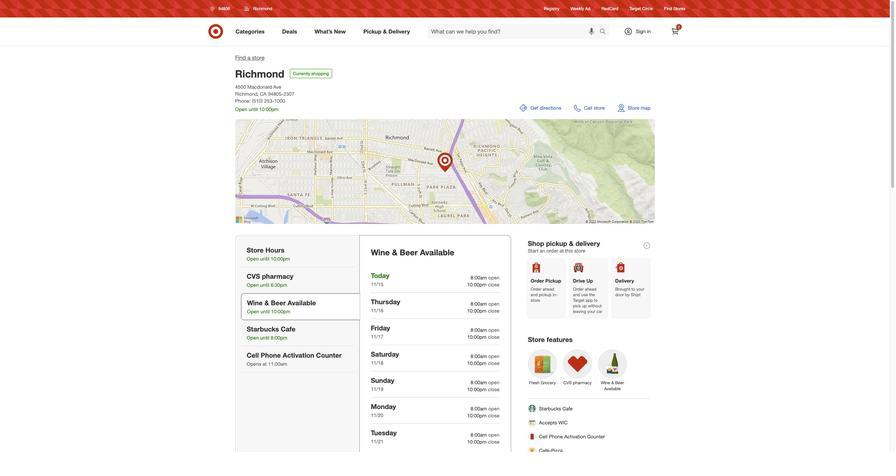 Task type: describe. For each thing, give the bounding box(es) containing it.
ahead for pickup
[[543, 287, 555, 292]]

0 horizontal spatial delivery
[[389, 28, 410, 35]]

until for cvs
[[260, 282, 269, 288]]

11/16
[[371, 308, 384, 314]]

open for monday
[[489, 406, 500, 412]]

11:00am
[[268, 361, 287, 367]]

shipt
[[631, 293, 641, 298]]

richmond,
[[235, 91, 259, 97]]

new
[[334, 28, 346, 35]]

brought
[[616, 287, 631, 292]]

until inside 4500 macdonald ave richmond, ca 94805-2307 phone: (510) 253-1000 open until 10:00pm
[[249, 106, 258, 112]]

8:00am open 10:00pm close for thursday
[[467, 301, 500, 314]]

1 horizontal spatial wine
[[371, 248, 390, 257]]

253-
[[264, 98, 274, 104]]

open for saturday
[[489, 354, 500, 360]]

order
[[547, 248, 559, 254]]

what's new
[[315, 28, 346, 35]]

wine inside 'wine & beer available open until 10:00pm'
[[247, 299, 263, 307]]

store for store hours open until 10:00pm
[[247, 246, 264, 254]]

store inside 'shop pickup & delivery start an order at this store'
[[575, 248, 586, 254]]

8:00am open 10:00pm close for monday
[[467, 406, 500, 419]]

grocery
[[541, 381, 556, 386]]

by
[[625, 293, 630, 298]]

8:00am for saturday
[[471, 354, 487, 360]]

currently shopping
[[293, 71, 329, 76]]

2 link
[[668, 24, 683, 39]]

friday
[[371, 324, 390, 332]]

8:00am for today
[[471, 275, 487, 281]]

order pickup order ahead and pickup in- store
[[531, 278, 562, 303]]

cvs pharmacy
[[564, 381, 592, 386]]

close for tuesday
[[488, 439, 500, 445]]

10:00pm for today
[[467, 282, 487, 288]]

map
[[641, 105, 651, 111]]

redcard
[[602, 6, 619, 11]]

pickup inside order pickup order ahead and pickup in- store
[[546, 278, 562, 284]]

deals link
[[276, 24, 306, 39]]

richmond inside dropdown button
[[253, 6, 272, 11]]

your inside delivery brought to your door by shipt
[[637, 287, 645, 292]]

8:00am for friday
[[471, 327, 487, 333]]

delivery inside delivery brought to your door by shipt
[[616, 278, 634, 284]]

registry
[[544, 6, 560, 11]]

drive up order ahead and use the target app to pick up without leaving your car
[[573, 278, 603, 315]]

find a store link
[[235, 54, 265, 61]]

pickup & delivery
[[364, 28, 410, 35]]

94806 button
[[206, 2, 237, 15]]

10:00pm for thursday
[[467, 308, 487, 314]]

to inside drive up order ahead and use the target app to pick up without leaving your car
[[594, 298, 598, 303]]

sign in
[[636, 28, 651, 34]]

11/20
[[371, 413, 384, 419]]

find a store
[[235, 54, 265, 61]]

call store
[[584, 105, 605, 111]]

94805-
[[268, 91, 284, 97]]

at inside 'shop pickup & delivery start an order at this store'
[[560, 248, 564, 254]]

order for order pickup
[[531, 287, 542, 292]]

cvs for cvs pharmacy
[[564, 381, 572, 386]]

cafe for starbucks cafe open until 8:00pm
[[281, 325, 296, 333]]

open for starbucks cafe
[[247, 335, 259, 341]]

and for order
[[531, 293, 538, 298]]

sign
[[636, 28, 646, 34]]

and for drive
[[573, 293, 580, 298]]

find for find stores
[[665, 6, 673, 11]]

search
[[597, 29, 613, 36]]

1 horizontal spatial available
[[420, 248, 455, 257]]

1 vertical spatial wine & beer available
[[601, 381, 624, 392]]

start
[[528, 248, 539, 254]]

deals
[[282, 28, 297, 35]]

pickup inside order pickup order ahead and pickup in- store
[[539, 293, 552, 298]]

& inside wine & beer available
[[612, 381, 614, 386]]

fresh grocery link
[[525, 347, 560, 388]]

at inside cell phone activation counter opens at 11:00am
[[263, 361, 267, 367]]

car
[[597, 309, 603, 315]]

without
[[588, 304, 602, 309]]

weekly ad
[[571, 6, 591, 11]]

activation for cell phone activation counter opens at 11:00am
[[283, 352, 314, 360]]

up
[[587, 278, 593, 284]]

delivery
[[576, 240, 600, 248]]

call
[[584, 105, 593, 111]]

app
[[586, 298, 593, 303]]

phone:
[[235, 98, 251, 104]]

pick
[[573, 304, 581, 309]]

10:00pm for sunday
[[467, 387, 487, 393]]

cvs pharmacy link
[[560, 347, 595, 388]]

macdonald
[[248, 84, 272, 90]]

open for thursday
[[489, 301, 500, 307]]

sunday 11/19
[[371, 377, 395, 392]]

counter for cell phone activation counter opens at 11:00am
[[316, 352, 342, 360]]

target circle
[[630, 6, 653, 11]]

currently
[[293, 71, 310, 76]]

store hours open until 10:00pm
[[247, 246, 290, 262]]

wic
[[559, 420, 568, 426]]

cell phone activation counter
[[539, 434, 605, 440]]

counter for cell phone activation counter
[[588, 434, 605, 440]]

the
[[589, 293, 595, 298]]

up
[[582, 304, 587, 309]]

0 horizontal spatial wine & beer available
[[371, 248, 455, 257]]

order for drive up
[[573, 287, 584, 292]]

use
[[582, 293, 588, 298]]

pickup & delivery link
[[358, 24, 419, 39]]

target inside drive up order ahead and use the target app to pick up without leaving your car
[[573, 298, 585, 303]]

target circle link
[[630, 6, 653, 12]]

open for today
[[489, 275, 500, 281]]

10:00pm inside 'wine & beer available open until 10:00pm'
[[271, 309, 291, 315]]

in
[[647, 28, 651, 34]]

ave
[[273, 84, 281, 90]]

pharmacy for cvs pharmacy open until 6:30pm
[[262, 273, 294, 281]]

phone for cell phone activation counter
[[549, 434, 563, 440]]

2307
[[284, 91, 295, 97]]

get
[[531, 105, 539, 111]]

saturday 11/18
[[371, 350, 399, 366]]

8:00pm
[[271, 335, 287, 341]]

close for friday
[[488, 334, 500, 340]]

thursday
[[371, 298, 400, 306]]

open for friday
[[489, 327, 500, 333]]

open for store hours
[[247, 256, 259, 262]]

starbucks for starbucks cafe open until 8:00pm
[[247, 325, 279, 333]]

4500 macdonald ave richmond, ca 94805-2307 phone: (510) 253-1000 open until 10:00pm
[[235, 84, 295, 112]]

categories link
[[230, 24, 273, 39]]

store inside order pickup order ahead and pickup in- store
[[531, 298, 540, 303]]

cafe for starbucks cafe
[[563, 406, 573, 412]]

cell for cell phone activation counter opens at 11:00am
[[247, 352, 259, 360]]

directions
[[540, 105, 562, 111]]

phone for cell phone activation counter opens at 11:00am
[[261, 352, 281, 360]]

0 vertical spatial pickup
[[364, 28, 382, 35]]

monday
[[371, 403, 396, 411]]

what's new link
[[309, 24, 355, 39]]

weekly
[[571, 6, 584, 11]]

shop pickup & delivery start an order at this store
[[528, 240, 600, 254]]



Task type: locate. For each thing, give the bounding box(es) containing it.
3 8:00am from the top
[[471, 327, 487, 333]]

6 8:00am from the top
[[471, 406, 487, 412]]

cell for cell phone activation counter
[[539, 434, 548, 440]]

94806
[[218, 6, 230, 11]]

open for sunday
[[489, 380, 500, 386]]

8:00am for tuesday
[[471, 432, 487, 438]]

0 vertical spatial delivery
[[389, 28, 410, 35]]

0 vertical spatial counter
[[316, 352, 342, 360]]

3 close from the top
[[488, 334, 500, 340]]

4 8:00am from the top
[[471, 354, 487, 360]]

8:00am for thursday
[[471, 301, 487, 307]]

pharmacy left "wine & beer available" link
[[573, 381, 592, 386]]

and inside order pickup order ahead and pickup in- store
[[531, 293, 538, 298]]

0 horizontal spatial ahead
[[543, 287, 555, 292]]

5 8:00am open 10:00pm close from the top
[[467, 380, 500, 393]]

close for sunday
[[488, 387, 500, 393]]

fresh
[[529, 381, 540, 386]]

pickup up order
[[546, 240, 568, 248]]

store features
[[528, 336, 573, 344]]

beer inside 'wine & beer available open until 10:00pm'
[[271, 299, 286, 307]]

until for starbucks
[[260, 335, 269, 341]]

7 close from the top
[[488, 439, 500, 445]]

registry link
[[544, 6, 560, 12]]

open up starbucks cafe open until 8:00pm
[[247, 309, 259, 315]]

1 horizontal spatial wine & beer available
[[601, 381, 624, 392]]

1 horizontal spatial counter
[[588, 434, 605, 440]]

fresh grocery
[[529, 381, 556, 386]]

1 vertical spatial pharmacy
[[573, 381, 592, 386]]

1 8:00am open 10:00pm close from the top
[[467, 275, 500, 288]]

0 horizontal spatial available
[[288, 299, 316, 307]]

0 horizontal spatial cell
[[247, 352, 259, 360]]

10:00pm inside 4500 macdonald ave richmond, ca 94805-2307 phone: (510) 253-1000 open until 10:00pm
[[259, 106, 279, 112]]

until up starbucks cafe open until 8:00pm
[[261, 309, 270, 315]]

store left hours
[[247, 246, 264, 254]]

1 vertical spatial to
[[594, 298, 598, 303]]

cell down accepts
[[539, 434, 548, 440]]

until for store
[[260, 256, 269, 262]]

richmond
[[253, 6, 272, 11], [235, 67, 284, 80]]

0 horizontal spatial beer
[[271, 299, 286, 307]]

10:00pm for saturday
[[467, 361, 487, 367]]

11/15
[[371, 282, 384, 288]]

1 8:00am from the top
[[471, 275, 487, 281]]

1 vertical spatial store
[[247, 246, 264, 254]]

open left the 8:00pm
[[247, 335, 259, 341]]

0 vertical spatial to
[[632, 287, 635, 292]]

0 horizontal spatial pharmacy
[[262, 273, 294, 281]]

2 vertical spatial store
[[528, 336, 545, 344]]

0 horizontal spatial your
[[588, 309, 596, 315]]

counter
[[316, 352, 342, 360], [588, 434, 605, 440]]

1 vertical spatial cell
[[539, 434, 548, 440]]

1 horizontal spatial beer
[[400, 248, 418, 257]]

to
[[632, 287, 635, 292], [594, 298, 598, 303]]

until down (510)
[[249, 106, 258, 112]]

0 vertical spatial cvs
[[247, 273, 260, 281]]

0 vertical spatial pharmacy
[[262, 273, 294, 281]]

weekly ad link
[[571, 6, 591, 12]]

store capabilities with hours, vertical tabs tab list
[[235, 235, 360, 453]]

2 vertical spatial beer
[[616, 381, 624, 386]]

8:00am open 10:00pm close
[[467, 275, 500, 288], [467, 301, 500, 314], [467, 327, 500, 340], [467, 354, 500, 367], [467, 380, 500, 393], [467, 406, 500, 419], [467, 432, 500, 445]]

and left in-
[[531, 293, 538, 298]]

2 8:00am open 10:00pm close from the top
[[467, 301, 500, 314]]

7 8:00am open 10:00pm close from the top
[[467, 432, 500, 445]]

6 open from the top
[[489, 406, 500, 412]]

ahead up the the
[[585, 287, 597, 292]]

3 open from the top
[[489, 327, 500, 333]]

What can we help you find? suggestions appear below search field
[[427, 24, 602, 39]]

open for tuesday
[[489, 432, 500, 438]]

1 open from the top
[[489, 275, 500, 281]]

activation for cell phone activation counter
[[565, 434, 586, 440]]

opens
[[247, 361, 261, 367]]

call store button
[[570, 100, 609, 117]]

cvs inside cvs pharmacy open until 6:30pm
[[247, 273, 260, 281]]

to up the without
[[594, 298, 598, 303]]

find left the stores
[[665, 6, 673, 11]]

phone down "accepts wic"
[[549, 434, 563, 440]]

open down the 'phone:'
[[235, 106, 247, 112]]

(510)
[[252, 98, 263, 104]]

circle
[[643, 6, 653, 11]]

8:00am open 10:00pm close for sunday
[[467, 380, 500, 393]]

1 vertical spatial at
[[263, 361, 267, 367]]

pharmacy inside cvs pharmacy open until 6:30pm
[[262, 273, 294, 281]]

open left 6:30pm
[[247, 282, 259, 288]]

delivery brought to your door by shipt
[[616, 278, 645, 298]]

8:00am open 10:00pm close for tuesday
[[467, 432, 500, 445]]

2 horizontal spatial store
[[628, 105, 640, 111]]

close for today
[[488, 282, 500, 288]]

0 vertical spatial find
[[665, 6, 673, 11]]

0 vertical spatial store
[[628, 105, 640, 111]]

open
[[235, 106, 247, 112], [247, 256, 259, 262], [247, 282, 259, 288], [247, 309, 259, 315], [247, 335, 259, 341]]

door
[[616, 293, 624, 298]]

ahead inside order pickup order ahead and pickup in- store
[[543, 287, 555, 292]]

0 vertical spatial phone
[[261, 352, 281, 360]]

1 vertical spatial phone
[[549, 434, 563, 440]]

monday 11/20
[[371, 403, 396, 419]]

phone
[[261, 352, 281, 360], [549, 434, 563, 440]]

1 vertical spatial available
[[288, 299, 316, 307]]

0 vertical spatial activation
[[283, 352, 314, 360]]

5 close from the top
[[488, 387, 500, 393]]

1 horizontal spatial starbucks
[[539, 406, 561, 412]]

& inside 'shop pickup & delivery start an order at this store'
[[569, 240, 574, 248]]

0 vertical spatial your
[[637, 287, 645, 292]]

open inside starbucks cafe open until 8:00pm
[[247, 335, 259, 341]]

1 horizontal spatial ahead
[[585, 287, 597, 292]]

pickup inside 'shop pickup & delivery start an order at this store'
[[546, 240, 568, 248]]

sunday
[[371, 377, 395, 385]]

beer inside wine & beer available
[[616, 381, 624, 386]]

tuesday 11/21
[[371, 429, 397, 445]]

cafe inside starbucks cafe open until 8:00pm
[[281, 325, 296, 333]]

thursday 11/16
[[371, 298, 400, 314]]

starbucks cafe
[[539, 406, 573, 412]]

cafe
[[281, 325, 296, 333], [563, 406, 573, 412]]

cvs down store hours open until 10:00pm
[[247, 273, 260, 281]]

2
[[678, 25, 680, 29]]

1 horizontal spatial activation
[[565, 434, 586, 440]]

what's
[[315, 28, 333, 35]]

0 vertical spatial available
[[420, 248, 455, 257]]

3 8:00am open 10:00pm close from the top
[[467, 327, 500, 340]]

1 vertical spatial find
[[235, 54, 246, 61]]

store map button
[[613, 100, 655, 117]]

find for find a store
[[235, 54, 246, 61]]

1 vertical spatial delivery
[[616, 278, 634, 284]]

0 horizontal spatial cafe
[[281, 325, 296, 333]]

0 vertical spatial richmond
[[253, 6, 272, 11]]

phone up 11:00am
[[261, 352, 281, 360]]

pharmacy
[[262, 273, 294, 281], [573, 381, 592, 386]]

1 horizontal spatial pharmacy
[[573, 381, 592, 386]]

activation
[[283, 352, 314, 360], [565, 434, 586, 440]]

target left circle
[[630, 6, 641, 11]]

wine inside wine & beer available
[[601, 381, 611, 386]]

7 8:00am from the top
[[471, 432, 487, 438]]

get directions
[[531, 105, 562, 111]]

11/21
[[371, 439, 384, 445]]

11/17
[[371, 334, 384, 340]]

0 vertical spatial target
[[630, 6, 641, 11]]

5 8:00am from the top
[[471, 380, 487, 386]]

open inside store hours open until 10:00pm
[[247, 256, 259, 262]]

0 horizontal spatial phone
[[261, 352, 281, 360]]

5 open from the top
[[489, 380, 500, 386]]

2 vertical spatial wine
[[601, 381, 611, 386]]

at
[[560, 248, 564, 254], [263, 361, 267, 367]]

store map
[[628, 105, 651, 111]]

close for thursday
[[488, 308, 500, 314]]

until left the 8:00pm
[[260, 335, 269, 341]]

find stores link
[[665, 6, 686, 12]]

starbucks for starbucks cafe
[[539, 406, 561, 412]]

cvs right grocery
[[564, 381, 572, 386]]

1 horizontal spatial cvs
[[564, 381, 572, 386]]

pickup up in-
[[546, 278, 562, 284]]

0 vertical spatial beer
[[400, 248, 418, 257]]

0 vertical spatial cafe
[[281, 325, 296, 333]]

1 horizontal spatial to
[[632, 287, 635, 292]]

1000
[[274, 98, 285, 104]]

activation down wic
[[565, 434, 586, 440]]

counter inside cell phone activation counter opens at 11:00am
[[316, 352, 342, 360]]

until inside cvs pharmacy open until 6:30pm
[[260, 282, 269, 288]]

2 and from the left
[[573, 293, 580, 298]]

find stores
[[665, 6, 686, 11]]

pharmacy for cvs pharmacy
[[573, 381, 592, 386]]

open
[[489, 275, 500, 281], [489, 301, 500, 307], [489, 327, 500, 333], [489, 354, 500, 360], [489, 380, 500, 386], [489, 406, 500, 412], [489, 432, 500, 438]]

1 vertical spatial wine
[[247, 299, 263, 307]]

your down the without
[[588, 309, 596, 315]]

1 horizontal spatial find
[[665, 6, 673, 11]]

1 vertical spatial pickup
[[539, 293, 552, 298]]

2 vertical spatial available
[[605, 387, 621, 392]]

ca
[[260, 91, 267, 97]]

and inside drive up order ahead and use the target app to pick up without leaving your car
[[573, 293, 580, 298]]

1 vertical spatial cvs
[[564, 381, 572, 386]]

wine down cvs pharmacy open until 6:30pm
[[247, 299, 263, 307]]

ahead inside drive up order ahead and use the target app to pick up without leaving your car
[[585, 287, 597, 292]]

store left the map
[[628, 105, 640, 111]]

7 open from the top
[[489, 432, 500, 438]]

0 horizontal spatial wine
[[247, 299, 263, 307]]

and
[[531, 293, 538, 298], [573, 293, 580, 298]]

1 horizontal spatial store
[[528, 336, 545, 344]]

1 horizontal spatial cell
[[539, 434, 548, 440]]

until inside starbucks cafe open until 8:00pm
[[260, 335, 269, 341]]

cafe up the 8:00pm
[[281, 325, 296, 333]]

available inside 'wine & beer available open until 10:00pm'
[[288, 299, 316, 307]]

1 horizontal spatial phone
[[549, 434, 563, 440]]

a
[[248, 54, 251, 61]]

ahead up in-
[[543, 287, 555, 292]]

0 horizontal spatial activation
[[283, 352, 314, 360]]

8:00am for monday
[[471, 406, 487, 412]]

an
[[540, 248, 546, 254]]

1 vertical spatial pickup
[[546, 278, 562, 284]]

until left 6:30pm
[[260, 282, 269, 288]]

0 horizontal spatial cvs
[[247, 273, 260, 281]]

cell up opens
[[247, 352, 259, 360]]

phone inside cell phone activation counter opens at 11:00am
[[261, 352, 281, 360]]

1 vertical spatial beer
[[271, 299, 286, 307]]

richmond up macdonald on the left top of the page
[[235, 67, 284, 80]]

cvs for cvs pharmacy open until 6:30pm
[[247, 273, 260, 281]]

1 vertical spatial starbucks
[[539, 406, 561, 412]]

cvs pharmacy open until 6:30pm
[[247, 273, 294, 288]]

wine & beer available link
[[595, 347, 630, 394]]

find left a
[[235, 54, 246, 61]]

0 vertical spatial starbucks
[[247, 325, 279, 333]]

starbucks inside starbucks cafe open until 8:00pm
[[247, 325, 279, 333]]

1 horizontal spatial cafe
[[563, 406, 573, 412]]

store for store features
[[528, 336, 545, 344]]

pickup left in-
[[539, 293, 552, 298]]

order inside drive up order ahead and use the target app to pick up without leaving your car
[[573, 287, 584, 292]]

1 horizontal spatial pickup
[[546, 278, 562, 284]]

cvs
[[247, 273, 260, 281], [564, 381, 572, 386]]

to inside delivery brought to your door by shipt
[[632, 287, 635, 292]]

2 horizontal spatial beer
[[616, 381, 624, 386]]

until inside 'wine & beer available open until 10:00pm'
[[261, 309, 270, 315]]

cell inside cell phone activation counter opens at 11:00am
[[247, 352, 259, 360]]

0 horizontal spatial find
[[235, 54, 246, 61]]

drive
[[573, 278, 585, 284]]

friday 11/17
[[371, 324, 390, 340]]

available
[[420, 248, 455, 257], [288, 299, 316, 307], [605, 387, 621, 392]]

sign in link
[[618, 24, 662, 39]]

until
[[249, 106, 258, 112], [260, 256, 269, 262], [260, 282, 269, 288], [261, 309, 270, 315], [260, 335, 269, 341]]

0 vertical spatial wine & beer available
[[371, 248, 455, 257]]

1 horizontal spatial and
[[573, 293, 580, 298]]

cell phone activation counter opens at 11:00am
[[247, 352, 342, 367]]

delivery
[[389, 28, 410, 35], [616, 278, 634, 284]]

stores
[[674, 6, 686, 11]]

available inside wine & beer available
[[605, 387, 621, 392]]

cafe up wic
[[563, 406, 573, 412]]

at left this
[[560, 248, 564, 254]]

0 horizontal spatial and
[[531, 293, 538, 298]]

2 ahead from the left
[[585, 287, 597, 292]]

and left use
[[573, 293, 580, 298]]

wine up today
[[371, 248, 390, 257]]

8:00am open 10:00pm close for friday
[[467, 327, 500, 340]]

richmond map image
[[235, 119, 655, 224]]

shopping
[[312, 71, 329, 76]]

1 vertical spatial richmond
[[235, 67, 284, 80]]

store left features
[[528, 336, 545, 344]]

today
[[371, 272, 390, 280]]

starbucks up the 8:00pm
[[247, 325, 279, 333]]

8:00am open 10:00pm close for today
[[467, 275, 500, 288]]

4 close from the top
[[488, 361, 500, 367]]

open inside 4500 macdonald ave richmond, ca 94805-2307 phone: (510) 253-1000 open until 10:00pm
[[235, 106, 247, 112]]

target up pick
[[573, 298, 585, 303]]

6 close from the top
[[488, 413, 500, 419]]

6 8:00am open 10:00pm close from the top
[[467, 406, 500, 419]]

8:00am for sunday
[[471, 380, 487, 386]]

1 horizontal spatial target
[[630, 6, 641, 11]]

open inside cvs pharmacy open until 6:30pm
[[247, 282, 259, 288]]

& inside 'wine & beer available open until 10:00pm'
[[265, 299, 269, 307]]

4 8:00am open 10:00pm close from the top
[[467, 354, 500, 367]]

10:00pm for monday
[[467, 413, 487, 419]]

ahead for up
[[585, 287, 597, 292]]

at right opens
[[263, 361, 267, 367]]

leaving
[[573, 309, 586, 315]]

6:30pm
[[271, 282, 287, 288]]

to up shipt
[[632, 287, 635, 292]]

1 and from the left
[[531, 293, 538, 298]]

1 horizontal spatial delivery
[[616, 278, 634, 284]]

close for monday
[[488, 413, 500, 419]]

starbucks up accepts
[[539, 406, 561, 412]]

target inside target circle link
[[630, 6, 641, 11]]

open for cvs pharmacy
[[247, 282, 259, 288]]

1 close from the top
[[488, 282, 500, 288]]

open up cvs pharmacy open until 6:30pm
[[247, 256, 259, 262]]

0 vertical spatial at
[[560, 248, 564, 254]]

11/18
[[371, 360, 384, 366]]

4 open from the top
[[489, 354, 500, 360]]

saturday
[[371, 350, 399, 359]]

activation up 11:00am
[[283, 352, 314, 360]]

activation inside cell phone activation counter opens at 11:00am
[[283, 352, 314, 360]]

1 vertical spatial activation
[[565, 434, 586, 440]]

2 open from the top
[[489, 301, 500, 307]]

until inside store hours open until 10:00pm
[[260, 256, 269, 262]]

10:00pm for tuesday
[[467, 439, 487, 445]]

hours
[[266, 246, 285, 254]]

your up shipt
[[637, 287, 645, 292]]

0 vertical spatial wine
[[371, 248, 390, 257]]

1 vertical spatial target
[[573, 298, 585, 303]]

your inside drive up order ahead and use the target app to pick up without leaving your car
[[588, 309, 596, 315]]

open inside 'wine & beer available open until 10:00pm'
[[247, 309, 259, 315]]

until down hours
[[260, 256, 269, 262]]

10:00pm inside store hours open until 10:00pm
[[271, 256, 290, 262]]

store inside button
[[594, 105, 605, 111]]

1 horizontal spatial at
[[560, 248, 564, 254]]

wine right the cvs pharmacy
[[601, 381, 611, 386]]

2 close from the top
[[488, 308, 500, 314]]

categories
[[236, 28, 265, 35]]

store inside "button"
[[628, 105, 640, 111]]

0 horizontal spatial at
[[263, 361, 267, 367]]

2 horizontal spatial wine
[[601, 381, 611, 386]]

1 ahead from the left
[[543, 287, 555, 292]]

1 vertical spatial your
[[588, 309, 596, 315]]

0 vertical spatial cell
[[247, 352, 259, 360]]

accepts
[[539, 420, 557, 426]]

0 horizontal spatial store
[[247, 246, 264, 254]]

ahead
[[543, 287, 555, 292], [585, 287, 597, 292]]

pharmacy up 6:30pm
[[262, 273, 294, 281]]

8:00am open 10:00pm close for saturday
[[467, 354, 500, 367]]

0 horizontal spatial counter
[[316, 352, 342, 360]]

1 horizontal spatial your
[[637, 287, 645, 292]]

beer
[[400, 248, 418, 257], [271, 299, 286, 307], [616, 381, 624, 386]]

1 vertical spatial counter
[[588, 434, 605, 440]]

0 horizontal spatial target
[[573, 298, 585, 303]]

pickup right 'new'
[[364, 28, 382, 35]]

0 vertical spatial pickup
[[546, 240, 568, 248]]

close for saturday
[[488, 361, 500, 367]]

features
[[547, 336, 573, 344]]

10:00pm for friday
[[467, 334, 487, 340]]

2 horizontal spatial available
[[605, 387, 621, 392]]

1 vertical spatial cafe
[[563, 406, 573, 412]]

0 horizontal spatial starbucks
[[247, 325, 279, 333]]

10:00pm
[[259, 106, 279, 112], [271, 256, 290, 262], [467, 282, 487, 288], [467, 308, 487, 314], [271, 309, 291, 315], [467, 334, 487, 340], [467, 361, 487, 367], [467, 387, 487, 393], [467, 413, 487, 419], [467, 439, 487, 445]]

0 horizontal spatial pickup
[[364, 28, 382, 35]]

tuesday
[[371, 429, 397, 437]]

richmond up categories link
[[253, 6, 272, 11]]

store for store map
[[628, 105, 640, 111]]

0 horizontal spatial to
[[594, 298, 598, 303]]

2 8:00am from the top
[[471, 301, 487, 307]]

today 11/15
[[371, 272, 390, 288]]

store inside store hours open until 10:00pm
[[247, 246, 264, 254]]



Task type: vqa. For each thing, say whether or not it's contained in the screenshot.
$13.99 When purchased online for 2
no



